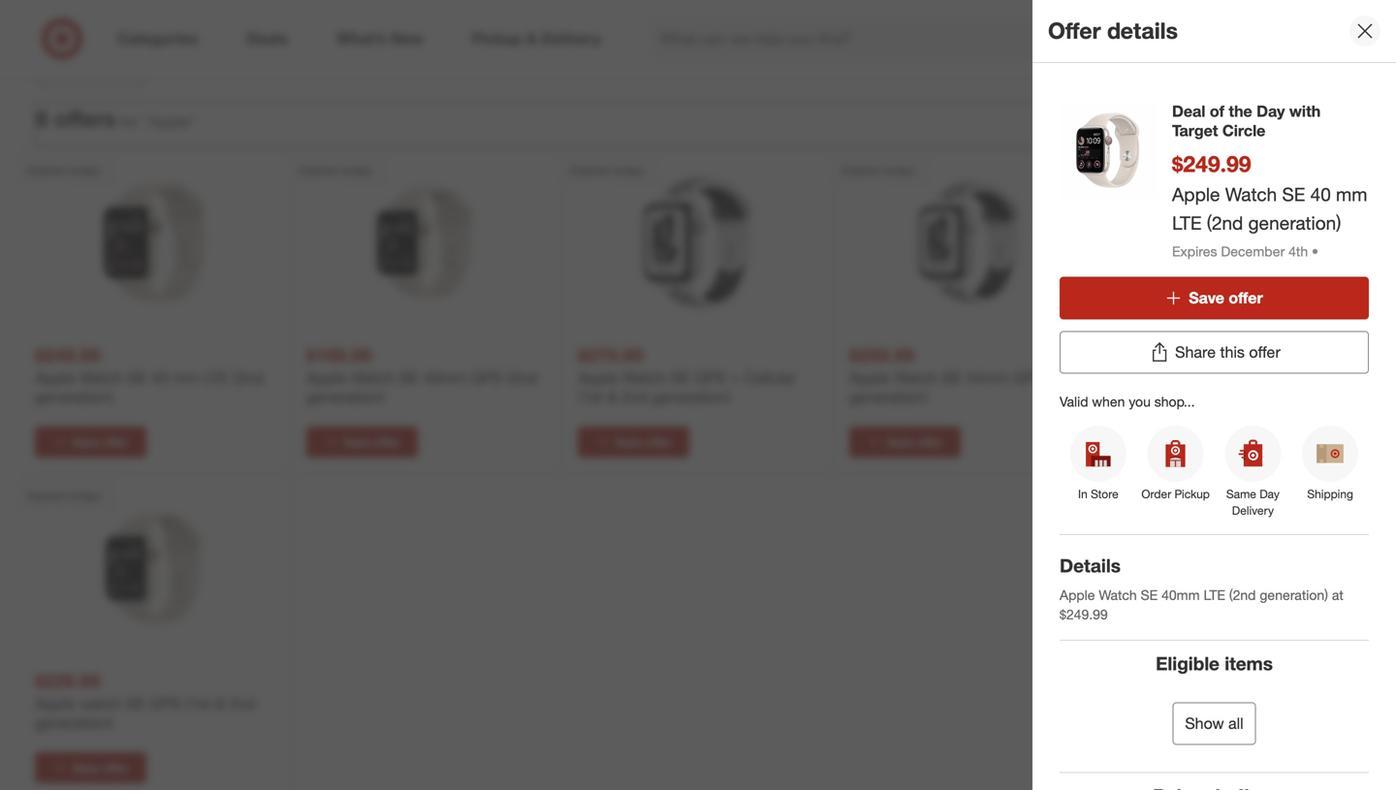 Task type: locate. For each thing, give the bounding box(es) containing it.
1 horizontal spatial +
[[1274, 369, 1283, 388]]

$279.99 apple watch se gps + cellular (1st & 2nd generation)
[[578, 344, 797, 407]]

mm
[[1337, 183, 1368, 205], [173, 369, 199, 388]]

(2nd inside $249.99 apple watch se 40 mm lte (2nd generation) expires december 4th •
[[1207, 212, 1244, 234]]

gps for $309.99
[[1238, 369, 1270, 388]]

gps inside $229.99 apple watch se gps (1st & 2nd generation)
[[149, 695, 181, 713]]

$249.99 inside $249.99 apple watch se 40 mm lte (2nd generation)
[[35, 344, 100, 367]]

gps inside $309.99 apple watch se gps + cellular 44mm (1st generation)
[[1238, 369, 1270, 388]]

generation) inside the $279.99 apple watch se gps + cellular (1st & 2nd generation)
[[653, 388, 731, 407]]

1 horizontal spatial mm
[[1337, 183, 1368, 205]]

se inside details apple watch se 40mm lte (2nd generation) at $249.99
[[1141, 587, 1158, 604]]

valid when you shop...
[[1060, 393, 1195, 410]]

1 cellular from the left
[[744, 369, 797, 388]]

(1st inside $309.99 apple watch se gps + cellular 44mm (1st generation)
[[1169, 388, 1195, 407]]

4th
[[1289, 243, 1308, 260]]

save offer button down watch
[[35, 753, 146, 784]]

watch inside details apple watch se 40mm lte (2nd generation) at $249.99
[[1099, 587, 1137, 604]]

1 horizontal spatial cellular
[[1288, 369, 1340, 388]]

offer down the $279.99 apple watch se gps + cellular (1st & 2nd generation)
[[646, 435, 671, 450]]

apple inside 6 offer s for " apple "
[[149, 112, 190, 131]]

1 vertical spatial 40
[[151, 369, 169, 388]]

(1st
[[1050, 369, 1076, 388], [578, 388, 604, 407], [1169, 388, 1195, 407], [185, 695, 211, 713]]

save for $279.99
[[616, 435, 642, 450]]

+ inside the $279.99 apple watch se gps + cellular (1st & 2nd generation)
[[731, 369, 740, 388]]

offer down $249.99 apple watch se 40 mm lte (2nd generation)
[[102, 435, 128, 450]]

watch inside $309.99 apple watch se gps + cellular 44mm (1st generation)
[[1166, 369, 1210, 388]]

watch inside $259.99 apple watch se 44mm gps (1st generation)
[[894, 369, 938, 388]]

watch inside the $279.99 apple watch se gps + cellular (1st & 2nd generation)
[[623, 369, 666, 388]]

cellular
[[744, 369, 797, 388], [1288, 369, 1340, 388]]

order
[[1142, 487, 1172, 501]]

day right the
[[1257, 102, 1286, 121]]

of
[[1210, 102, 1225, 121]]

(2nd
[[1207, 212, 1244, 234], [233, 369, 264, 388], [507, 369, 538, 388], [1230, 587, 1256, 604]]

+
[[731, 369, 740, 388], [1274, 369, 1283, 388]]

40mm
[[423, 369, 467, 388], [1162, 587, 1200, 604]]

save offer button down the $279.99 apple watch se gps + cellular (1st & 2nd generation)
[[578, 427, 690, 458]]

40 inside $249.99 apple watch se 40 mm lte (2nd generation)
[[151, 369, 169, 388]]

offer down $199.99 apple watch se 40mm gps (2nd generation)
[[374, 435, 400, 450]]

se for $249.99
[[128, 369, 147, 388]]

& inside $229.99 apple watch se gps (1st & 2nd generation)
[[215, 695, 225, 713]]

save offer for $309.99
[[1159, 435, 1214, 450]]

0 horizontal spatial cellular
[[744, 369, 797, 388]]

save down $259.99
[[887, 435, 914, 450]]

$199.99
[[306, 344, 372, 367]]

0 horizontal spatial $249.99
[[35, 344, 100, 367]]

save offer down december on the top right of page
[[1189, 288, 1263, 307]]

generation) inside $259.99 apple watch se 44mm gps (1st generation)
[[850, 388, 928, 407]]

generation)
[[1249, 212, 1342, 234], [35, 388, 113, 407], [306, 388, 385, 407], [653, 388, 731, 407], [850, 388, 928, 407], [1199, 388, 1277, 407], [1260, 587, 1329, 604], [35, 714, 113, 733]]

details
[[1108, 17, 1178, 44]]

apple inside $229.99 apple watch se gps (1st & 2nd generation)
[[35, 695, 75, 713]]

2nd
[[622, 388, 648, 407], [229, 695, 256, 713]]

offer inside button
[[1250, 343, 1281, 362]]

0 horizontal spatial "
[[143, 112, 149, 131]]

this
[[1221, 343, 1245, 362]]

apple inside $199.99 apple watch se 40mm gps (2nd generation)
[[306, 369, 347, 388]]

s
[[104, 105, 116, 132]]

1 vertical spatial mm
[[173, 369, 199, 388]]

day up delivery
[[1260, 487, 1280, 501]]

valid
[[1060, 393, 1089, 410]]

search
[[1118, 31, 1165, 50]]

offer details
[[1048, 17, 1178, 44]]

$249.99 apple watch se 40 mm lte (2nd generation) expires december 4th •
[[1173, 150, 1368, 260]]

save down watch
[[73, 761, 99, 776]]

gps for $279.99
[[695, 369, 726, 388]]

save offer
[[1189, 288, 1263, 307], [73, 435, 128, 450], [344, 435, 400, 450], [616, 435, 671, 450], [887, 435, 943, 450], [1159, 435, 1214, 450], [73, 761, 128, 776]]

40mm inside details apple watch se 40mm lte (2nd generation) at $249.99
[[1162, 587, 1200, 604]]

watch
[[80, 695, 121, 713]]

apple for $229.99
[[35, 695, 75, 713]]

0 vertical spatial 40
[[1311, 183, 1331, 205]]

&
[[608, 388, 618, 407], [215, 695, 225, 713]]

save offer for $249.99
[[73, 435, 128, 450]]

with
[[1290, 102, 1321, 121]]

apple for $259.99
[[850, 369, 890, 388]]

deal
[[1173, 102, 1206, 121]]

se inside $249.99 apple watch se 40 mm lte (2nd generation)
[[128, 369, 147, 388]]

save offer down $199.99 apple watch se 40mm gps (2nd generation)
[[344, 435, 400, 450]]

1 horizontal spatial &
[[608, 388, 618, 407]]

generation) inside $249.99 apple watch se 40 mm lte (2nd generation)
[[35, 388, 113, 407]]

0 vertical spatial 2nd
[[622, 388, 648, 407]]

"
[[143, 112, 149, 131], [190, 112, 196, 131]]

lte inside $249.99 apple watch se 40 mm lte (2nd generation) expires december 4th •
[[1173, 212, 1202, 234]]

mm for $249.99 apple watch se 40 mm lte (2nd generation)
[[173, 369, 199, 388]]

2 vertical spatial lte
[[1204, 587, 1226, 604]]

$249.99 inside details apple watch se 40mm lte (2nd generation) at $249.99
[[1060, 606, 1108, 623]]

0 vertical spatial day
[[1257, 102, 1286, 121]]

$249.99 inside $249.99 apple watch se 40 mm lte (2nd generation) expires december 4th •
[[1173, 150, 1252, 177]]

•
[[1312, 243, 1319, 260]]

cellular inside $309.99 apple watch se gps + cellular 44mm (1st generation)
[[1288, 369, 1340, 388]]

offer for $259.99
[[917, 435, 943, 450]]

0 horizontal spatial 40mm
[[423, 369, 467, 388]]

generation) inside details apple watch se 40mm lte (2nd generation) at $249.99
[[1260, 587, 1329, 604]]

save offer for $199.99
[[344, 435, 400, 450]]

mm inside $249.99 apple watch se 40 mm lte (2nd generation)
[[173, 369, 199, 388]]

se for details
[[1141, 587, 1158, 604]]

0 horizontal spatial 40
[[151, 369, 169, 388]]

lte
[[1173, 212, 1202, 234], [204, 369, 229, 388], [1204, 587, 1226, 604]]

0 horizontal spatial mm
[[173, 369, 199, 388]]

0 horizontal spatial &
[[215, 695, 225, 713]]

offer down december on the top right of page
[[1229, 288, 1263, 307]]

+ inside $309.99 apple watch se gps + cellular 44mm (1st generation)
[[1274, 369, 1283, 388]]

0 horizontal spatial +
[[731, 369, 740, 388]]

lte inside $249.99 apple watch se 40 mm lte (2nd generation)
[[204, 369, 229, 388]]

apple inside $249.99 apple watch se 40 mm lte (2nd generation)
[[35, 369, 75, 388]]

0 horizontal spatial 44mm
[[966, 369, 1010, 388]]

(1st inside the $279.99 apple watch se gps + cellular (1st & 2nd generation)
[[578, 388, 604, 407]]

gps for $229.99
[[149, 695, 181, 713]]

share this offer button
[[1060, 331, 1369, 374]]

se
[[1283, 183, 1306, 205], [128, 369, 147, 388], [399, 369, 419, 388], [671, 369, 690, 388], [942, 369, 962, 388], [1214, 369, 1233, 388], [1141, 587, 1158, 604], [125, 695, 145, 713]]

save offer button down $249.99 apple watch se 40 mm lte (2nd generation)
[[35, 427, 146, 458]]

1 vertical spatial 2nd
[[229, 695, 256, 713]]

2 horizontal spatial lte
[[1204, 587, 1226, 604]]

1 vertical spatial day
[[1260, 487, 1280, 501]]

save offer button down shop...
[[1121, 427, 1233, 458]]

apple
[[149, 112, 190, 131], [1173, 183, 1221, 205], [35, 369, 75, 388], [306, 369, 347, 388], [578, 369, 618, 388], [850, 369, 890, 388], [1121, 369, 1162, 388], [1060, 587, 1095, 604], [35, 695, 75, 713]]

save offer down the $279.99 apple watch se gps + cellular (1st & 2nd generation)
[[616, 435, 671, 450]]

40 for $249.99 apple watch se 40 mm lte (2nd generation) expires december 4th •
[[1311, 183, 1331, 205]]

0 vertical spatial 40mm
[[423, 369, 467, 388]]

eligible items
[[1156, 653, 1273, 675]]

save down shop...
[[1159, 435, 1186, 450]]

1 vertical spatial &
[[215, 695, 225, 713]]

watch inside $249.99 apple watch se 40 mm lte (2nd generation)
[[80, 369, 123, 388]]

se inside $199.99 apple watch se 40mm gps (2nd generation)
[[399, 369, 419, 388]]

gps
[[471, 369, 503, 388], [695, 369, 726, 388], [1014, 369, 1046, 388], [1238, 369, 1270, 388], [149, 695, 181, 713]]

save offer down $259.99 apple watch se 44mm gps (1st generation)
[[887, 435, 943, 450]]

2nd inside the $279.99 apple watch se gps + cellular (1st & 2nd generation)
[[622, 388, 648, 407]]

save offer button down $199.99 apple watch se 40mm gps (2nd generation)
[[306, 427, 418, 458]]

apple for $279.99
[[578, 369, 618, 388]]

6
[[36, 105, 48, 132]]

What can we help you find? suggestions appear below search field
[[649, 17, 1132, 60]]

$229.99
[[35, 670, 100, 692]]

save offer down $249.99 apple watch se 40 mm lte (2nd generation)
[[73, 435, 128, 450]]

save
[[1189, 288, 1225, 307], [73, 435, 99, 450], [344, 435, 371, 450], [616, 435, 642, 450], [887, 435, 914, 450], [1159, 435, 1186, 450], [73, 761, 99, 776]]

1 horizontal spatial "
[[190, 112, 196, 131]]

(2nd inside details apple watch se 40mm lte (2nd generation) at $249.99
[[1230, 587, 1256, 604]]

2 horizontal spatial $249.99
[[1173, 150, 1252, 177]]

44mm
[[966, 369, 1010, 388], [1121, 388, 1165, 407]]

cellular for $279.99
[[744, 369, 797, 388]]

offer down watch
[[102, 761, 128, 776]]

save offer button down $259.99 apple watch se 44mm gps (1st generation)
[[850, 427, 961, 458]]

1 horizontal spatial 40
[[1311, 183, 1331, 205]]

1 + from the left
[[731, 369, 740, 388]]

40 inside $249.99 apple watch se 40 mm lte (2nd generation) expires december 4th •
[[1311, 183, 1331, 205]]

mm for $249.99 apple watch se 40 mm lte (2nd generation) expires december 4th •
[[1337, 183, 1368, 205]]

save for $229.99
[[73, 761, 99, 776]]

apple inside $249.99 apple watch se 40 mm lte (2nd generation) expires december 4th •
[[1173, 183, 1221, 205]]

show
[[1186, 714, 1225, 733]]

$249.99
[[1173, 150, 1252, 177], [35, 344, 100, 367], [1060, 606, 1108, 623]]

44mm inside $259.99 apple watch se 44mm gps (1st generation)
[[966, 369, 1010, 388]]

watch
[[1226, 183, 1278, 205], [80, 369, 123, 388], [351, 369, 395, 388], [623, 369, 666, 388], [894, 369, 938, 388], [1166, 369, 1210, 388], [1099, 587, 1137, 604]]

store
[[1091, 487, 1119, 501]]

offer right this
[[1250, 343, 1281, 362]]

1 horizontal spatial $249.99
[[1060, 606, 1108, 623]]

0 vertical spatial &
[[608, 388, 618, 407]]

se for $259.99
[[942, 369, 962, 388]]

1 vertical spatial $249.99
[[35, 344, 100, 367]]

watch inside $199.99 apple watch se 40mm gps (2nd generation)
[[351, 369, 395, 388]]

0 vertical spatial lte
[[1173, 212, 1202, 234]]

save offer button for $309.99
[[1121, 427, 1233, 458]]

save down expires
[[1189, 288, 1225, 307]]

cellular for $309.99
[[1288, 369, 1340, 388]]

2 " from the left
[[190, 112, 196, 131]]

apple inside the $279.99 apple watch se gps + cellular (1st & 2nd generation)
[[578, 369, 618, 388]]

offer for $229.99
[[102, 761, 128, 776]]

december
[[1221, 243, 1285, 260]]

1 horizontal spatial 44mm
[[1121, 388, 1165, 407]]

2nd inside $229.99 apple watch se gps (1st & 2nd generation)
[[229, 695, 256, 713]]

gps inside $199.99 apple watch se 40mm gps (2nd generation)
[[471, 369, 503, 388]]

lte inside details apple watch se 40mm lte (2nd generation) at $249.99
[[1204, 587, 1226, 604]]

1 horizontal spatial lte
[[1173, 212, 1202, 234]]

save offer down watch
[[73, 761, 128, 776]]

gps inside the $279.99 apple watch se gps + cellular (1st & 2nd generation)
[[695, 369, 726, 388]]

watch for $279.99
[[623, 369, 666, 388]]

mm inside $249.99 apple watch se 40 mm lte (2nd generation) expires december 4th •
[[1337, 183, 1368, 205]]

offer down $259.99 apple watch se 44mm gps (1st generation)
[[917, 435, 943, 450]]

save offer button for $199.99
[[306, 427, 418, 458]]

offer for $279.99
[[646, 435, 671, 450]]

1 vertical spatial lte
[[204, 369, 229, 388]]

save offer button
[[1060, 277, 1369, 319], [35, 427, 146, 458], [306, 427, 418, 458], [578, 427, 690, 458], [850, 427, 961, 458], [1121, 427, 1233, 458], [35, 753, 146, 784]]

day inside same day delivery
[[1260, 487, 1280, 501]]

cellular inside the $279.99 apple watch se gps + cellular (1st & 2nd generation)
[[744, 369, 797, 388]]

$309.99
[[1121, 344, 1187, 367]]

2 vertical spatial $249.99
[[1060, 606, 1108, 623]]

dialog
[[1033, 0, 1397, 790]]

se inside $259.99 apple watch se 44mm gps (1st generation)
[[942, 369, 962, 388]]

$199.99 apple watch se 40mm gps (2nd generation)
[[306, 344, 538, 407]]

40mm inside $199.99 apple watch se 40mm gps (2nd generation)
[[423, 369, 467, 388]]

0 vertical spatial mm
[[1337, 183, 1368, 205]]

2 cellular from the left
[[1288, 369, 1340, 388]]

save down the '$199.99'
[[344, 435, 371, 450]]

0 horizontal spatial lte
[[204, 369, 229, 388]]

offer
[[54, 105, 104, 132], [1229, 288, 1263, 307], [1250, 343, 1281, 362], [102, 435, 128, 450], [374, 435, 400, 450], [646, 435, 671, 450], [917, 435, 943, 450], [1189, 435, 1214, 450], [102, 761, 128, 776]]

save offer down shop...
[[1159, 435, 1214, 450]]

0 vertical spatial 44mm
[[966, 369, 1010, 388]]

day
[[1257, 102, 1286, 121], [1260, 487, 1280, 501]]

0 vertical spatial $249.99
[[1173, 150, 1252, 177]]

offer for $199.99
[[374, 435, 400, 450]]

se for $229.99
[[125, 695, 145, 713]]

1 horizontal spatial 2nd
[[622, 388, 648, 407]]

0 horizontal spatial 2nd
[[229, 695, 256, 713]]

search button
[[1118, 17, 1165, 64]]

apple inside $259.99 apple watch se 44mm gps (1st generation)
[[850, 369, 890, 388]]

save down the $279.99 apple watch se gps + cellular (1st & 2nd generation)
[[616, 435, 642, 450]]

offer down shop...
[[1189, 435, 1214, 450]]

circle
[[1223, 121, 1266, 140]]

40
[[1311, 183, 1331, 205], [151, 369, 169, 388]]

2 + from the left
[[1274, 369, 1283, 388]]

watch for $199.99
[[351, 369, 395, 388]]

apple inside $309.99 apple watch se gps + cellular 44mm (1st generation)
[[1121, 369, 1162, 388]]

se inside $249.99 apple watch se 40 mm lte (2nd generation) expires december 4th •
[[1283, 183, 1306, 205]]

1 vertical spatial 40mm
[[1162, 587, 1200, 604]]

se inside $309.99 apple watch se gps + cellular 44mm (1st generation)
[[1214, 369, 1233, 388]]

1 vertical spatial 44mm
[[1121, 388, 1165, 407]]

1 horizontal spatial 40mm
[[1162, 587, 1200, 604]]

all
[[1229, 714, 1244, 733]]

se inside the $279.99 apple watch se gps + cellular (1st & 2nd generation)
[[671, 369, 690, 388]]

save offer for $279.99
[[616, 435, 671, 450]]

you
[[1129, 393, 1151, 410]]

when
[[1093, 393, 1125, 410]]

items
[[1225, 653, 1273, 675]]

apple inside details apple watch se 40mm lte (2nd generation) at $249.99
[[1060, 587, 1095, 604]]

se inside $229.99 apple watch se gps (1st & 2nd generation)
[[125, 695, 145, 713]]

$249.99 apple watch se 40 mm lte (2nd generation)
[[35, 344, 264, 407]]

save down $249.99 apple watch se 40 mm lte (2nd generation)
[[73, 435, 99, 450]]



Task type: vqa. For each thing, say whether or not it's contained in the screenshot.


Task type: describe. For each thing, give the bounding box(es) containing it.
offer right 6
[[54, 105, 104, 132]]

expires
[[1173, 243, 1218, 260]]

se for $199.99
[[399, 369, 419, 388]]

watch for $249.99
[[80, 369, 123, 388]]

save for $259.99
[[887, 435, 914, 450]]

dialog containing offer details
[[1033, 0, 1397, 790]]

(1st inside $259.99 apple watch se 44mm gps (1st generation)
[[1050, 369, 1076, 388]]

save offer button for $249.99
[[35, 427, 146, 458]]

se for $309.99
[[1214, 369, 1233, 388]]

$259.99 apple watch se 44mm gps (1st generation)
[[850, 344, 1076, 407]]

show all link
[[1173, 703, 1257, 745]]

$259.99
[[850, 344, 915, 367]]

save inside 'dialog'
[[1189, 288, 1225, 307]]

44mm inside $309.99 apple watch se gps + cellular 44mm (1st generation)
[[1121, 388, 1165, 407]]

gps inside $259.99 apple watch se 44mm gps (1st generation)
[[1014, 369, 1046, 388]]

in
[[1079, 487, 1088, 501]]

6 offer s for " apple "
[[36, 105, 196, 132]]

watch for $259.99
[[894, 369, 938, 388]]

offer
[[1048, 17, 1101, 44]]

details apple watch se 40mm lte (2nd generation) at $249.99
[[1060, 555, 1348, 623]]

$309.99 apple watch se gps + cellular 44mm (1st generation)
[[1121, 344, 1340, 407]]

40mm for $199.99
[[423, 369, 467, 388]]

save for $199.99
[[344, 435, 371, 450]]

at
[[1332, 587, 1344, 604]]

save offer button for $259.99
[[850, 427, 961, 458]]

lte for $249.99 apple watch se 40 mm lte (2nd generation)
[[204, 369, 229, 388]]

+ for $309.99
[[1274, 369, 1283, 388]]

(2nd inside $249.99 apple watch se 40 mm lte (2nd generation)
[[233, 369, 264, 388]]

save offer button for $279.99
[[578, 427, 690, 458]]

save offer for $259.99
[[887, 435, 943, 450]]

show all
[[1186, 714, 1244, 733]]

day inside deal of the day with target circle
[[1257, 102, 1286, 121]]

(1st inside $229.99 apple watch se gps (1st & 2nd generation)
[[185, 695, 211, 713]]

target
[[1173, 121, 1219, 140]]

offer for $249.99
[[102, 435, 128, 450]]

lte for $249.99 apple watch se 40 mm lte (2nd generation) expires december 4th •
[[1173, 212, 1202, 234]]

40 for $249.99 apple watch se 40 mm lte (2nd generation)
[[151, 369, 169, 388]]

generation) inside $309.99 apple watch se gps + cellular 44mm (1st generation)
[[1199, 388, 1277, 407]]

(2nd inside $199.99 apple watch se 40mm gps (2nd generation)
[[507, 369, 538, 388]]

for
[[120, 112, 139, 131]]

se for $279.99
[[671, 369, 690, 388]]

share this offer
[[1176, 343, 1281, 362]]

shipping
[[1308, 487, 1354, 501]]

save offer button down expires
[[1060, 277, 1369, 319]]

generation) inside $199.99 apple watch se 40mm gps (2nd generation)
[[306, 388, 385, 407]]

& inside the $279.99 apple watch se gps + cellular (1st & 2nd generation)
[[608, 388, 618, 407]]

pickup
[[1175, 487, 1210, 501]]

$279.99
[[578, 344, 643, 367]]

$229.99 apple watch se gps (1st & 2nd generation)
[[35, 670, 256, 733]]

generation) inside $249.99 apple watch se 40 mm lte (2nd generation) expires december 4th •
[[1249, 212, 1342, 234]]

save for $249.99
[[73, 435, 99, 450]]

watch inside $249.99 apple watch se 40 mm lte (2nd generation) expires december 4th •
[[1226, 183, 1278, 205]]

$249.99 for $249.99 apple watch se 40 mm lte (2nd generation) expires december 4th •
[[1173, 150, 1252, 177]]

save offer for $229.99
[[73, 761, 128, 776]]

same day delivery
[[1227, 487, 1280, 518]]

+ for $279.99
[[731, 369, 740, 388]]

save for $309.99
[[1159, 435, 1186, 450]]

shop...
[[1155, 393, 1195, 410]]

delivery
[[1233, 503, 1274, 518]]

1 " from the left
[[143, 112, 149, 131]]

apple for $199.99
[[306, 369, 347, 388]]

apple for $249.99
[[35, 369, 75, 388]]

generation) inside $229.99 apple watch se gps (1st & 2nd generation)
[[35, 714, 113, 733]]

same
[[1227, 487, 1257, 501]]

order pickup
[[1142, 487, 1210, 501]]

apple for $309.99
[[1121, 369, 1162, 388]]

$249.99 for $249.99 apple watch se 40 mm lte (2nd generation)
[[35, 344, 100, 367]]

watch for details
[[1099, 587, 1137, 604]]

deal of the day with target circle
[[1173, 102, 1321, 140]]

40mm for details
[[1162, 587, 1200, 604]]

in store
[[1079, 487, 1119, 501]]

details
[[1060, 555, 1121, 577]]

watch for $309.99
[[1166, 369, 1210, 388]]

apple for details
[[1060, 587, 1095, 604]]

save offer button for $229.99
[[35, 753, 146, 784]]

eligible
[[1156, 653, 1220, 675]]

share
[[1176, 343, 1216, 362]]

the
[[1229, 102, 1253, 121]]

offer for $309.99
[[1189, 435, 1214, 450]]



